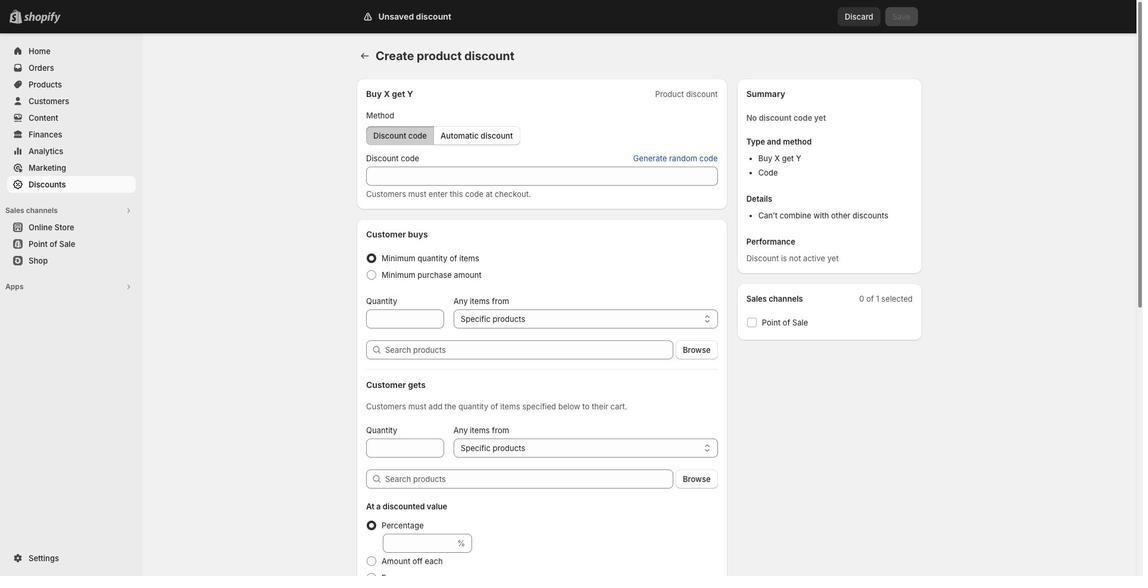 Task type: locate. For each thing, give the bounding box(es) containing it.
None text field
[[366, 167, 718, 186]]

None text field
[[366, 310, 444, 329], [366, 439, 444, 458], [383, 534, 455, 553], [366, 310, 444, 329], [366, 439, 444, 458], [383, 534, 455, 553]]

Search products text field
[[385, 470, 674, 489]]



Task type: vqa. For each thing, say whether or not it's contained in the screenshot.
top Search products "text box"
yes



Task type: describe. For each thing, give the bounding box(es) containing it.
Search products text field
[[385, 341, 674, 360]]

shopify image
[[24, 12, 61, 24]]



